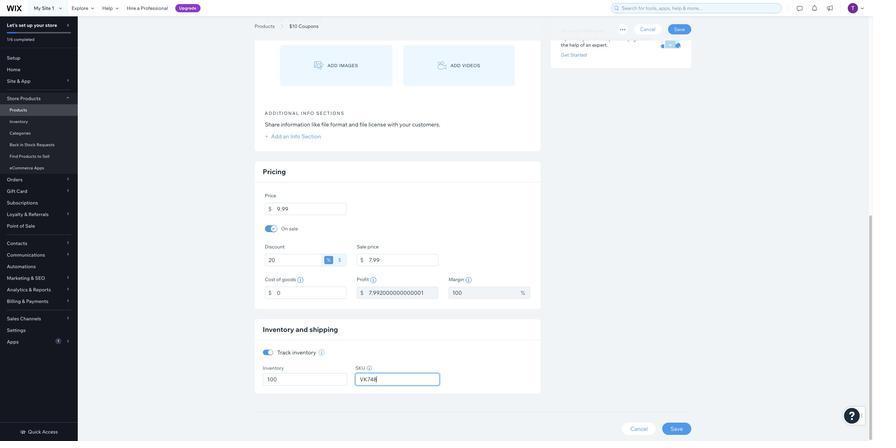 Task type: vqa. For each thing, say whether or not it's contained in the screenshot.
the leftmost will
no



Task type: describe. For each thing, give the bounding box(es) containing it.
1 inside sidebar element
[[57, 339, 59, 344]]

optimize your store's product pages with the help of an expert.
[[561, 36, 652, 48]]

save for bottommost save button
[[671, 426, 683, 433]]

gift card
[[7, 188, 27, 195]]

communications
[[7, 252, 45, 258]]

loyalty & referrals
[[7, 212, 49, 218]]

site inside dropdown button
[[7, 78, 16, 84]]

shipping
[[310, 326, 338, 334]]

store products button
[[0, 93, 78, 104]]

0 vertical spatial site
[[42, 5, 51, 11]]

find products to sell
[[10, 154, 50, 159]]

home
[[7, 67, 20, 73]]

1 vertical spatial and
[[349, 121, 358, 128]]

0 horizontal spatial 1
[[52, 5, 54, 11]]

expert.
[[593, 42, 608, 48]]

inventory
[[292, 349, 316, 356]]

categories
[[10, 131, 31, 136]]

2 vertical spatial your
[[400, 121, 411, 128]]

store
[[45, 22, 57, 28]]

additional info sections
[[265, 111, 345, 116]]

$ text field
[[369, 254, 439, 267]]

ecommerce apps link
[[0, 162, 78, 174]]

quick
[[28, 429, 41, 435]]

contacts
[[7, 241, 27, 247]]

set
[[19, 22, 26, 28]]

hire for hire a professional
[[561, 28, 571, 34]]

get
[[561, 52, 569, 58]]

ecommerce
[[10, 165, 33, 171]]

sell
[[42, 154, 50, 159]]

0 horizontal spatial an
[[283, 133, 289, 140]]

orders
[[7, 177, 23, 183]]

information
[[281, 121, 311, 128]]

site & app button
[[0, 75, 78, 87]]

track
[[277, 349, 291, 356]]

billing & payments
[[7, 299, 48, 305]]

price
[[368, 244, 379, 250]]

inventory link
[[0, 116, 78, 128]]

1 horizontal spatial $10
[[289, 23, 298, 29]]

to
[[37, 154, 41, 159]]

0 horizontal spatial apps
[[7, 339, 19, 345]]

marketing
[[7, 275, 30, 282]]

Search for tools, apps, help & more... field
[[620, 3, 780, 13]]

back
[[10, 142, 19, 147]]

videos
[[463, 63, 481, 68]]

add videos
[[451, 63, 481, 68]]

1/6 completed
[[7, 37, 34, 42]]

products inside store products dropdown button
[[20, 96, 41, 102]]

0 vertical spatial cancel button
[[634, 24, 662, 34]]

margin
[[449, 277, 464, 283]]

store's
[[594, 36, 608, 42]]

format
[[331, 121, 348, 128]]

of for cost of goods
[[277, 277, 281, 283]]

analytics & reports
[[7, 287, 51, 293]]

and for shipping
[[296, 326, 308, 334]]

cancel for bottom the cancel button
[[631, 426, 648, 433]]

products inside find products to sell link
[[19, 154, 36, 159]]

let's
[[7, 22, 18, 28]]

price
[[265, 193, 276, 199]]

point of sale
[[7, 223, 35, 229]]

info
[[291, 133, 300, 140]]

images and videos
[[265, 17, 323, 23]]

1 vertical spatial save button
[[663, 423, 692, 435]]

access
[[42, 429, 58, 435]]

upgrade button
[[175, 4, 201, 12]]

add
[[271, 133, 282, 140]]

discount
[[265, 244, 285, 250]]

your inside sidebar element
[[34, 22, 44, 28]]

share
[[265, 121, 280, 128]]

on
[[281, 226, 288, 232]]

sku
[[356, 366, 365, 372]]

the
[[561, 42, 569, 48]]

gift card button
[[0, 186, 78, 197]]

explore
[[72, 5, 88, 11]]

videos icon image
[[438, 61, 447, 70]]

channels
[[20, 316, 41, 322]]

sales channels
[[7, 316, 41, 322]]

1 vertical spatial with
[[388, 121, 398, 128]]

setup
[[7, 55, 20, 61]]

products down the store
[[10, 107, 27, 113]]

let's set up your store
[[7, 22, 57, 28]]

sale inside sidebar element
[[25, 223, 35, 229]]

back in stock requests
[[10, 142, 55, 147]]

like
[[312, 121, 320, 128]]

analytics & reports button
[[0, 284, 78, 296]]

your inside optimize your store's product pages with the help of an expert.
[[583, 36, 593, 42]]

automations
[[7, 264, 36, 270]]

store
[[7, 96, 19, 102]]

marketing & seo
[[7, 275, 45, 282]]

cancel for the cancel button to the top
[[641, 26, 656, 32]]

communications button
[[0, 249, 78, 261]]

& for billing
[[22, 299, 25, 305]]

customers.
[[412, 121, 441, 128]]

info tooltip image for profit
[[371, 277, 377, 284]]

get started link
[[561, 52, 587, 58]]



Task type: locate. For each thing, give the bounding box(es) containing it.
1/6
[[7, 37, 13, 42]]

1 horizontal spatial site
[[42, 5, 51, 11]]

and left 'shipping'
[[296, 326, 308, 334]]

0 vertical spatial of
[[581, 42, 585, 48]]

1 vertical spatial apps
[[7, 339, 19, 345]]

None text field
[[277, 287, 347, 299], [369, 287, 439, 299], [277, 287, 347, 299], [369, 287, 439, 299]]

setup link
[[0, 52, 78, 64]]

& left seo
[[31, 275, 34, 282]]

info tooltip image for cost of goods
[[298, 277, 304, 284]]

inventory up track
[[263, 326, 294, 334]]

professional
[[576, 28, 604, 34]]

0 vertical spatial products link
[[251, 23, 278, 30]]

1 vertical spatial %
[[521, 290, 525, 297]]

& for site
[[17, 78, 20, 84]]

hire for hire a professional
[[127, 5, 136, 11]]

inventory up categories
[[10, 119, 28, 124]]

1 vertical spatial your
[[583, 36, 593, 42]]

1 horizontal spatial %
[[521, 290, 525, 297]]

info tooltip image right margin
[[466, 277, 472, 284]]

goods
[[282, 277, 296, 283]]

0 vertical spatial your
[[34, 22, 44, 28]]

products up ecommerce apps
[[19, 154, 36, 159]]

site right my at left
[[42, 5, 51, 11]]

product
[[609, 36, 627, 42]]

&
[[17, 78, 20, 84], [24, 212, 27, 218], [31, 275, 34, 282], [29, 287, 32, 293], [22, 299, 25, 305]]

0 vertical spatial and
[[288, 17, 300, 23]]

sale down the loyalty & referrals
[[25, 223, 35, 229]]

sections
[[316, 111, 345, 116]]

products
[[255, 23, 275, 29], [20, 96, 41, 102], [10, 107, 27, 113], [19, 154, 36, 159]]

quick access button
[[20, 429, 58, 435]]

1 vertical spatial cancel
[[631, 426, 648, 433]]

subscriptions
[[7, 200, 38, 206]]

0 vertical spatial hire
[[127, 5, 136, 11]]

loyalty & referrals button
[[0, 209, 78, 220]]

1 horizontal spatial your
[[400, 121, 411, 128]]

add right videos icon
[[451, 63, 461, 68]]

1 vertical spatial products link
[[0, 104, 78, 116]]

products link down images
[[251, 23, 278, 30]]

0 vertical spatial save
[[674, 26, 685, 32]]

2 info tooltip image from the left
[[371, 277, 377, 284]]

add for add videos
[[451, 63, 461, 68]]

and right the format
[[349, 121, 358, 128]]

a
[[137, 5, 140, 11], [572, 28, 575, 34]]

sale price
[[357, 244, 379, 250]]

1 right my at left
[[52, 5, 54, 11]]

of right the 'cost'
[[277, 277, 281, 283]]

2 vertical spatial inventory
[[263, 366, 284, 372]]

1 horizontal spatial info tooltip image
[[371, 277, 377, 284]]

started
[[571, 52, 587, 58]]

inventory inside sidebar element
[[10, 119, 28, 124]]

1 vertical spatial a
[[572, 28, 575, 34]]

0 horizontal spatial info tooltip image
[[298, 277, 304, 284]]

a inside hire a professional link
[[137, 5, 140, 11]]

1 horizontal spatial sale
[[357, 244, 367, 250]]

a for professional
[[137, 5, 140, 11]]

contacts button
[[0, 238, 78, 249]]

& inside billing & payments 'popup button'
[[22, 299, 25, 305]]

none field inside $10 coupons form
[[358, 374, 438, 386]]

quick access
[[28, 429, 58, 435]]

0 vertical spatial sale
[[25, 223, 35, 229]]

sale inside $10 coupons form
[[357, 244, 367, 250]]

with inside optimize your store's product pages with the help of an expert.
[[643, 36, 652, 42]]

1 add from the left
[[328, 63, 338, 68]]

stock
[[24, 142, 36, 147]]

billing & payments button
[[0, 296, 78, 307]]

referrals
[[28, 212, 49, 218]]

0 horizontal spatial with
[[388, 121, 398, 128]]

site & app
[[7, 78, 31, 84]]

2 vertical spatial and
[[296, 326, 308, 334]]

info tooltip image for margin
[[466, 277, 472, 284]]

cancel button
[[634, 24, 662, 34], [623, 423, 656, 435]]

products down images
[[255, 23, 275, 29]]

images
[[265, 17, 286, 23]]

0 vertical spatial cancel
[[641, 26, 656, 32]]

settings
[[7, 328, 26, 334]]

seo
[[35, 275, 45, 282]]

& inside marketing & seo popup button
[[31, 275, 34, 282]]

add for add images
[[328, 63, 338, 68]]

info tooltip image
[[298, 277, 304, 284], [371, 277, 377, 284], [466, 277, 472, 284]]

professional
[[141, 5, 168, 11]]

& left reports
[[29, 287, 32, 293]]

1 down settings link
[[57, 339, 59, 344]]

with right license on the top left
[[388, 121, 398, 128]]

& for loyalty
[[24, 212, 27, 218]]

0 horizontal spatial sale
[[25, 223, 35, 229]]

your
[[34, 22, 44, 28], [583, 36, 593, 42], [400, 121, 411, 128]]

0 vertical spatial save button
[[668, 24, 692, 34]]

help
[[102, 5, 113, 11]]

videos
[[302, 17, 323, 23]]

0 horizontal spatial $10
[[255, 15, 276, 30]]

additional
[[265, 111, 300, 116]]

store products
[[7, 96, 41, 102]]

0 vertical spatial a
[[137, 5, 140, 11]]

categories link
[[0, 128, 78, 139]]

1 horizontal spatial file
[[360, 121, 367, 128]]

1 vertical spatial cancel button
[[623, 423, 656, 435]]

and left videos
[[288, 17, 300, 23]]

save button
[[668, 24, 692, 34], [663, 423, 692, 435]]

1 vertical spatial 1
[[57, 339, 59, 344]]

& left app on the top of the page
[[17, 78, 20, 84]]

0 number field
[[265, 374, 345, 386]]

1 vertical spatial site
[[7, 78, 16, 84]]

payments
[[26, 299, 48, 305]]

your left customers.
[[400, 121, 411, 128]]

0 horizontal spatial site
[[7, 78, 16, 84]]

hire
[[127, 5, 136, 11], [561, 28, 571, 34]]

ecommerce apps
[[10, 165, 44, 171]]

hire a professional link
[[123, 0, 172, 16]]

home link
[[0, 64, 78, 75]]

1 horizontal spatial an
[[586, 42, 592, 48]]

1 vertical spatial an
[[283, 133, 289, 140]]

0 vertical spatial %
[[327, 257, 331, 263]]

hire up optimize
[[561, 28, 571, 34]]

0 horizontal spatial %
[[327, 257, 331, 263]]

1 vertical spatial sale
[[357, 244, 367, 250]]

help button
[[98, 0, 123, 16]]

add images
[[328, 63, 358, 68]]

a for professional
[[572, 28, 575, 34]]

0 horizontal spatial file
[[322, 121, 329, 128]]

add right gallery icon
[[328, 63, 338, 68]]

back in stock requests link
[[0, 139, 78, 151]]

of inside sidebar element
[[20, 223, 24, 229]]

point of sale link
[[0, 220, 78, 232]]

$10 coupons form
[[78, 0, 874, 442]]

help
[[570, 42, 579, 48]]

2 horizontal spatial of
[[581, 42, 585, 48]]

1 horizontal spatial apps
[[34, 165, 44, 171]]

info tooltip image right "profit"
[[371, 277, 377, 284]]

profit
[[357, 277, 369, 283]]

0 vertical spatial apps
[[34, 165, 44, 171]]

0 horizontal spatial a
[[137, 5, 140, 11]]

2 horizontal spatial your
[[583, 36, 593, 42]]

gallery image
[[315, 61, 324, 70]]

products link
[[251, 23, 278, 30], [0, 104, 78, 116]]

of inside optimize your store's product pages with the help of an expert.
[[581, 42, 585, 48]]

apps down find products to sell link
[[34, 165, 44, 171]]

sale left price
[[357, 244, 367, 250]]

file left license on the top left
[[360, 121, 367, 128]]

file right like
[[322, 121, 329, 128]]

1 info tooltip image from the left
[[298, 277, 304, 284]]

0 vertical spatial with
[[643, 36, 652, 42]]

1 horizontal spatial with
[[643, 36, 652, 42]]

your down the 'professional'
[[583, 36, 593, 42]]

%
[[327, 257, 331, 263], [521, 290, 525, 297]]

card
[[16, 188, 27, 195]]

inventory and shipping
[[263, 326, 338, 334]]

& inside the loyalty & referrals dropdown button
[[24, 212, 27, 218]]

1 vertical spatial save
[[671, 426, 683, 433]]

upgrade
[[179, 5, 196, 11]]

& right billing
[[22, 299, 25, 305]]

an left the expert.
[[586, 42, 592, 48]]

section
[[302, 133, 321, 140]]

1 horizontal spatial hire
[[561, 28, 571, 34]]

site down home
[[7, 78, 16, 84]]

a inside $10 coupons form
[[572, 28, 575, 34]]

marketing & seo button
[[0, 273, 78, 284]]

0 vertical spatial 1
[[52, 5, 54, 11]]

get started
[[561, 52, 587, 58]]

of right help
[[581, 42, 585, 48]]

1 horizontal spatial add
[[451, 63, 461, 68]]

1 horizontal spatial a
[[572, 28, 575, 34]]

with right pages
[[643, 36, 652, 42]]

1 horizontal spatial 1
[[57, 339, 59, 344]]

info tooltip image right the goods
[[298, 277, 304, 284]]

a up optimize
[[572, 28, 575, 34]]

products link inside $10 coupons form
[[251, 23, 278, 30]]

apps down settings
[[7, 339, 19, 345]]

of for point of sale
[[20, 223, 24, 229]]

0 horizontal spatial products link
[[0, 104, 78, 116]]

2 vertical spatial of
[[277, 277, 281, 283]]

3 info tooltip image from the left
[[466, 277, 472, 284]]

None field
[[358, 374, 438, 386]]

loyalty
[[7, 212, 23, 218]]

& inside analytics & reports dropdown button
[[29, 287, 32, 293]]

gift
[[7, 188, 15, 195]]

billing
[[7, 299, 21, 305]]

hire right help button
[[127, 5, 136, 11]]

0 horizontal spatial your
[[34, 22, 44, 28]]

2 file from the left
[[360, 121, 367, 128]]

inventory down track
[[263, 366, 284, 372]]

point
[[7, 223, 19, 229]]

sale
[[289, 226, 298, 232]]

pages
[[628, 36, 642, 42]]

sidebar element
[[0, 16, 78, 442]]

1 vertical spatial inventory
[[263, 326, 294, 334]]

& for analytics
[[29, 287, 32, 293]]

analytics
[[7, 287, 28, 293]]

an left info
[[283, 133, 289, 140]]

and for videos
[[288, 17, 300, 23]]

None text field
[[277, 203, 347, 215], [265, 254, 322, 267], [449, 287, 518, 299], [277, 203, 347, 215], [265, 254, 322, 267], [449, 287, 518, 299]]

sales channels button
[[0, 313, 78, 325]]

1 horizontal spatial products link
[[251, 23, 278, 30]]

up
[[27, 22, 33, 28]]

sales
[[7, 316, 19, 322]]

& inside the site & app dropdown button
[[17, 78, 20, 84]]

save for save button to the top
[[674, 26, 685, 32]]

an inside optimize your store's product pages with the help of an expert.
[[586, 42, 592, 48]]

my site 1
[[34, 5, 54, 11]]

cost of goods
[[265, 277, 296, 283]]

and
[[288, 17, 300, 23], [349, 121, 358, 128], [296, 326, 308, 334]]

products inside $10 coupons form
[[255, 23, 275, 29]]

0 horizontal spatial hire
[[127, 5, 136, 11]]

1 vertical spatial of
[[20, 223, 24, 229]]

1 horizontal spatial of
[[277, 277, 281, 283]]

0 vertical spatial inventory
[[10, 119, 28, 124]]

cost
[[265, 277, 275, 283]]

in
[[20, 142, 24, 147]]

0 vertical spatial an
[[586, 42, 592, 48]]

orders button
[[0, 174, 78, 186]]

products right the store
[[20, 96, 41, 102]]

2 horizontal spatial info tooltip image
[[466, 277, 472, 284]]

track inventory
[[277, 349, 316, 356]]

find
[[10, 154, 18, 159]]

& right loyalty
[[24, 212, 27, 218]]

& for marketing
[[31, 275, 34, 282]]

1 file from the left
[[322, 121, 329, 128]]

your right up
[[34, 22, 44, 28]]

0 horizontal spatial of
[[20, 223, 24, 229]]

inventory
[[10, 119, 28, 124], [263, 326, 294, 334], [263, 366, 284, 372]]

of right point
[[20, 223, 24, 229]]

0 horizontal spatial add
[[328, 63, 338, 68]]

share information like file format and file license with your customers.
[[265, 121, 441, 128]]

1 vertical spatial hire
[[561, 28, 571, 34]]

a left professional
[[137, 5, 140, 11]]

hire inside $10 coupons form
[[561, 28, 571, 34]]

products link down store products
[[0, 104, 78, 116]]

hire inside hire a professional link
[[127, 5, 136, 11]]

2 add from the left
[[451, 63, 461, 68]]



